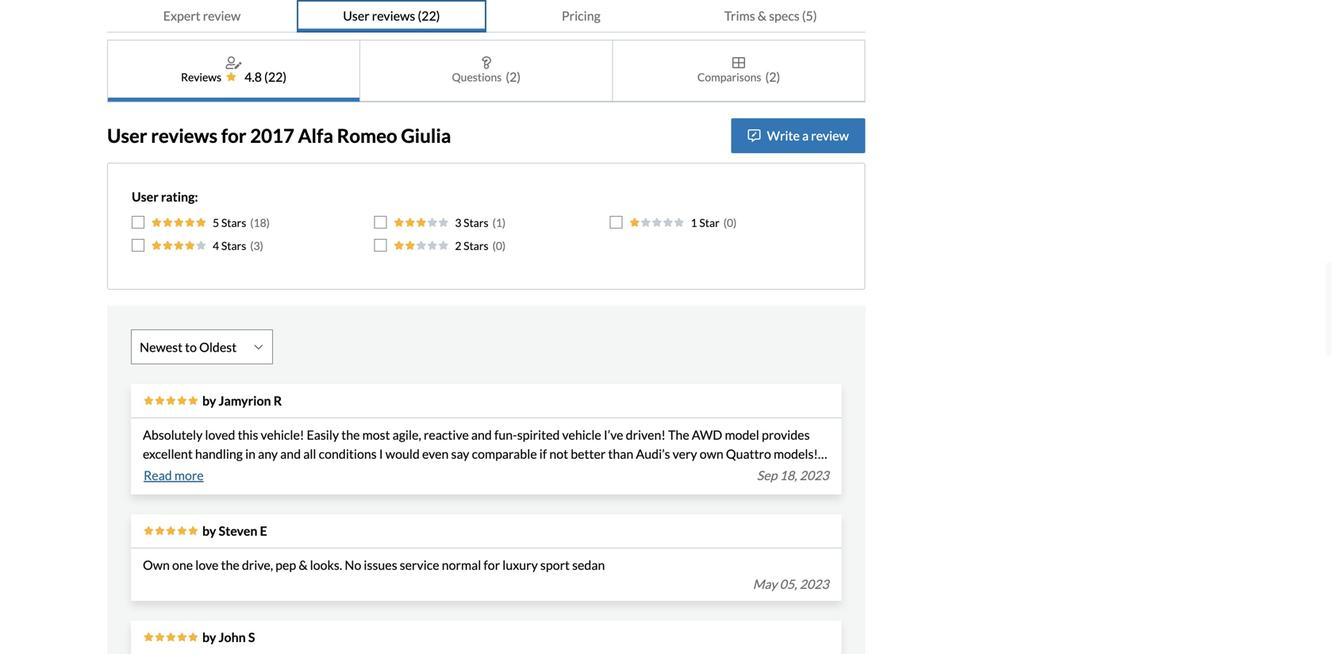 Task type: vqa. For each thing, say whether or not it's contained in the screenshot.
the bottommost &
yes



Task type: describe. For each thing, give the bounding box(es) containing it.
audi's
[[636, 446, 670, 462]]

expert review
[[163, 8, 241, 23]]

the inside own one love the drive, pep & looks. no issues service normal for luxury sport sedan may 05, 2023
[[221, 557, 240, 573]]

(22) inside "tab"
[[418, 8, 440, 23]]

) for 3 stars ( 1 )
[[502, 216, 506, 230]]

the up conditions
[[342, 427, 360, 443]]

read more button
[[143, 464, 205, 487]]

i've
[[604, 427, 624, 443]]

agile,
[[393, 427, 421, 443]]

( for 4 stars
[[250, 239, 254, 253]]

& inside own one love the drive, pep & looks. no issues service normal for luxury sport sedan may 05, 2023
[[299, 557, 308, 573]]

comment alt edit image
[[748, 129, 761, 142]]

reviews count element
[[264, 68, 287, 87]]

better
[[571, 446, 606, 462]]

giulia
[[401, 124, 451, 147]]

0 for 1 star ( 0 )
[[727, 216, 734, 230]]

own one love the drive, pep & looks. no issues service normal for luxury sport sedan may 05, 2023
[[143, 557, 829, 592]]

1 2023 from the top
[[800, 468, 829, 483]]

mile
[[421, 465, 445, 481]]

reactive
[[424, 427, 469, 443]]

needing
[[495, 465, 539, 481]]

comparisons count element
[[766, 68, 781, 87]]

conditions
[[319, 446, 377, 462]]

every
[[602, 465, 634, 481]]

write a review
[[767, 128, 849, 143]]

2 have from the left
[[304, 484, 331, 500]]

driven!
[[626, 427, 666, 443]]

the right still
[[765, 465, 783, 481]]

( for 5 stars
[[250, 216, 254, 230]]

2
[[455, 239, 462, 253]]

one
[[172, 557, 193, 573]]

own
[[143, 557, 170, 573]]

18
[[254, 216, 267, 230]]

sport
[[541, 557, 570, 573]]

user reviews (22)
[[343, 8, 440, 23]]

own
[[700, 446, 724, 462]]

if
[[540, 446, 547, 462]]

1 have from the left
[[218, 484, 244, 500]]

normal
[[442, 557, 481, 573]]

model
[[725, 427, 760, 443]]

expert
[[163, 8, 201, 23]]

read
[[144, 468, 172, 483]]

tedious
[[354, 465, 395, 481]]

stars for 3 stars
[[464, 216, 489, 230]]

any
[[258, 446, 278, 462]]

even
[[422, 446, 449, 462]]

s
[[248, 630, 255, 645]]

) for 2 stars ( 0 )
[[502, 239, 506, 253]]

0 vertical spatial the
[[668, 427, 690, 443]]

trims
[[725, 8, 755, 23]]

user for user rating:
[[132, 189, 159, 205]]

to
[[542, 465, 553, 481]]

jamyrion
[[219, 393, 271, 409]]

0 vertical spatial would
[[386, 446, 420, 462]]

no
[[345, 557, 361, 573]]

5
[[213, 216, 219, 230]]

(2) for comparisons (2)
[[766, 69, 781, 85]]

) for 5 stars ( 18 )
[[267, 216, 270, 230]]

2 1 from the left
[[691, 216, 698, 230]]

by steven e
[[202, 523, 267, 539]]

loved
[[205, 427, 235, 443]]

services
[[447, 465, 493, 481]]

read more
[[144, 468, 204, 483]]

extremely
[[363, 484, 419, 500]]

2 horizontal spatial i
[[379, 446, 383, 462]]

( for 2 stars
[[493, 239, 496, 253]]

comparisons (2)
[[698, 69, 781, 85]]

with
[[277, 484, 302, 500]]

very
[[673, 446, 697, 462]]

vehicle
[[562, 427, 602, 443]]

user for user reviews for 2017 alfa romeo giulia
[[107, 124, 147, 147]]

complaint
[[193, 465, 248, 481]]

for inside own one love the drive, pep & looks. no issues service normal for luxury sport sedan may 05, 2023
[[484, 557, 500, 573]]

rating:
[[161, 189, 198, 205]]

provides
[[762, 427, 810, 443]]

1 vertical spatial (22)
[[264, 69, 287, 85]]

quattro
[[726, 446, 772, 462]]

expert review tab
[[107, 0, 297, 33]]

dealerships
[[143, 484, 209, 500]]

more
[[175, 468, 204, 483]]

0 vertical spatial for
[[221, 124, 247, 147]]

0 vertical spatial 3
[[455, 216, 462, 230]]

( for 1 star
[[724, 216, 727, 230]]

drive,
[[242, 557, 273, 573]]

comparisons
[[698, 70, 762, 84]]

easily
[[307, 427, 339, 443]]

5 stars ( 18 )
[[213, 216, 270, 230]]

a
[[803, 128, 809, 143]]

05,
[[780, 576, 797, 592]]

by for by john s
[[202, 630, 216, 645]]

user reviews for 2017 alfa romeo giulia
[[107, 124, 451, 147]]

2023 inside own one love the drive, pep & looks. no issues service normal for luxury sport sedan may 05, 2023
[[800, 576, 829, 592]]

had
[[257, 465, 277, 481]]

questions count element
[[506, 68, 521, 87]]

) for 1 star ( 0 )
[[734, 216, 737, 230]]

specs
[[769, 8, 800, 23]]

write a review button
[[732, 118, 866, 153]]

user reviews (22) tab
[[297, 0, 486, 33]]

alfa inside absolutely loved this vehicle! easily the most agile, reactive and fun-spirited vehicle i've driven! the awd model provides excellent handling in any and all conditions i would even say comparable if not better than audi's very own quattro models! the only complaint i had would be the tedious 10k mile services needing to be done every 10,000 miles. even still the alfa dealerships i have dealt with have been extremely pleasant!
[[786, 465, 808, 481]]



Task type: locate. For each thing, give the bounding box(es) containing it.
4 stars ( 3 )
[[213, 239, 263, 253]]

2023
[[800, 468, 829, 483], [800, 576, 829, 592]]

excellent
[[143, 446, 193, 462]]

steven
[[219, 523, 258, 539]]

question image
[[482, 56, 491, 69]]

1 horizontal spatial would
[[386, 446, 420, 462]]

0 horizontal spatial alfa
[[298, 124, 333, 147]]

stars right 5 at left top
[[221, 216, 246, 230]]

for left 2017
[[221, 124, 247, 147]]

1 tab list from the top
[[107, 0, 866, 33]]

& right pep at the left bottom
[[299, 557, 308, 573]]

1 left star
[[691, 216, 698, 230]]

pricing tab
[[486, 0, 676, 33]]

1 vertical spatial tab list
[[107, 40, 866, 102]]

0 vertical spatial alfa
[[298, 124, 333, 147]]

the right the love
[[221, 557, 240, 573]]

would down 'agile,'
[[386, 446, 420, 462]]

stars right 2
[[464, 239, 489, 253]]

pep
[[276, 557, 296, 573]]

1 vertical spatial by
[[202, 523, 216, 539]]

0 horizontal spatial and
[[280, 446, 301, 462]]

0 horizontal spatial 3
[[254, 239, 260, 253]]

may
[[753, 576, 778, 592]]

10,000
[[636, 465, 676, 481]]

and left all
[[280, 446, 301, 462]]

( down 3 stars ( 1 )
[[493, 239, 496, 253]]

1 horizontal spatial and
[[471, 427, 492, 443]]

0 vertical spatial and
[[471, 427, 492, 443]]

1 vertical spatial for
[[484, 557, 500, 573]]

1 (2) from the left
[[506, 69, 521, 85]]

stars for 5 stars
[[221, 216, 246, 230]]

1 horizontal spatial have
[[304, 484, 331, 500]]

awd
[[692, 427, 723, 443]]

not
[[550, 446, 568, 462]]

and left fun-
[[471, 427, 492, 443]]

0 vertical spatial (22)
[[418, 8, 440, 23]]

2017
[[250, 124, 294, 147]]

1 star ( 0 )
[[691, 216, 737, 230]]

looks.
[[310, 557, 342, 573]]

have down complaint
[[218, 484, 244, 500]]

stars for 2 stars
[[464, 239, 489, 253]]

1 be from the left
[[317, 465, 330, 481]]

0 horizontal spatial reviews
[[151, 124, 218, 147]]

0 horizontal spatial i
[[211, 484, 215, 500]]

1 horizontal spatial alfa
[[786, 465, 808, 481]]

0 horizontal spatial review
[[203, 8, 241, 23]]

1 horizontal spatial i
[[250, 465, 254, 481]]

i left had
[[250, 465, 254, 481]]

2023 right 18,
[[800, 468, 829, 483]]

1 vertical spatial would
[[280, 465, 314, 481]]

1 up 2 stars ( 0 )
[[496, 216, 502, 230]]

0 vertical spatial by
[[202, 393, 216, 409]]

spirited
[[517, 427, 560, 443]]

pleasant!
[[421, 484, 473, 500]]

i down 'most'
[[379, 446, 383, 462]]

1 horizontal spatial review
[[811, 128, 849, 143]]

user edit image
[[226, 56, 242, 69]]

be
[[317, 465, 330, 481], [556, 465, 570, 481]]

be right to
[[556, 465, 570, 481]]

(2) right question image
[[506, 69, 521, 85]]

the up the been
[[333, 465, 351, 481]]

review inside expert review tab
[[203, 8, 241, 23]]

0 horizontal spatial &
[[299, 557, 308, 573]]

0 horizontal spatial the
[[143, 465, 164, 481]]

1 vertical spatial &
[[299, 557, 308, 573]]

sep 18, 2023
[[757, 468, 829, 483]]

love
[[195, 557, 219, 573]]

2 be from the left
[[556, 465, 570, 481]]

1 vertical spatial the
[[143, 465, 164, 481]]

for left luxury
[[484, 557, 500, 573]]

romeo
[[337, 124, 397, 147]]

0 for 2 stars ( 0 )
[[496, 239, 502, 253]]

say
[[451, 446, 470, 462]]

reviews
[[181, 70, 222, 84]]

by jamyrion r
[[202, 393, 282, 409]]

be down conditions
[[317, 465, 330, 481]]

2 tab list from the top
[[107, 40, 866, 102]]

3 stars ( 1 )
[[455, 216, 506, 230]]

i
[[379, 446, 383, 462], [250, 465, 254, 481], [211, 484, 215, 500]]

have right the with at the bottom of page
[[304, 484, 331, 500]]

(2) right th large image
[[766, 69, 781, 85]]

( for 3 stars
[[493, 216, 496, 230]]

the
[[342, 427, 360, 443], [333, 465, 351, 481], [765, 465, 783, 481], [221, 557, 240, 573]]

only
[[167, 465, 190, 481]]

by left steven
[[202, 523, 216, 539]]

stars
[[221, 216, 246, 230], [464, 216, 489, 230], [221, 239, 246, 253], [464, 239, 489, 253]]

alfa right 2017
[[298, 124, 333, 147]]

0 vertical spatial &
[[758, 8, 767, 23]]

2 2023 from the top
[[800, 576, 829, 592]]

pricing
[[562, 8, 601, 23]]

stars up 2 stars ( 0 )
[[464, 216, 489, 230]]

1 by from the top
[[202, 393, 216, 409]]

2 by from the top
[[202, 523, 216, 539]]

absolutely loved this vehicle! easily the most agile, reactive and fun-spirited vehicle i've driven! the awd model provides excellent handling in any and all conditions i would even say comparable if not better than audi's very own quattro models! the only complaint i had would be the tedious 10k mile services needing to be done every 10,000 miles. even still the alfa dealerships i have dealt with have been extremely pleasant!
[[143, 427, 818, 500]]

1 vertical spatial user
[[107, 124, 147, 147]]

luxury
[[503, 557, 538, 573]]

1 vertical spatial 0
[[496, 239, 502, 253]]

3 down 18
[[254, 239, 260, 253]]

issues
[[364, 557, 397, 573]]

) down 18
[[260, 239, 263, 253]]

1 vertical spatial review
[[811, 128, 849, 143]]

1 horizontal spatial the
[[668, 427, 690, 443]]

i down complaint
[[211, 484, 215, 500]]

reviews
[[372, 8, 415, 23], [151, 124, 218, 147]]

have
[[218, 484, 244, 500], [304, 484, 331, 500]]

1 horizontal spatial reviews
[[372, 8, 415, 23]]

(
[[250, 216, 254, 230], [493, 216, 496, 230], [724, 216, 727, 230], [250, 239, 254, 253], [493, 239, 496, 253]]

by
[[202, 393, 216, 409], [202, 523, 216, 539], [202, 630, 216, 645]]

& left "specs"
[[758, 8, 767, 23]]

1 vertical spatial i
[[250, 465, 254, 481]]

been
[[333, 484, 361, 500]]

service
[[400, 557, 439, 573]]

tab list containing 4.8
[[107, 40, 866, 102]]

1 vertical spatial 3
[[254, 239, 260, 253]]

reviews for (22)
[[372, 8, 415, 23]]

0 horizontal spatial 1
[[496, 216, 502, 230]]

1 vertical spatial reviews
[[151, 124, 218, 147]]

john
[[219, 630, 246, 645]]

dealt
[[246, 484, 275, 500]]

comparable
[[472, 446, 537, 462]]

0 horizontal spatial be
[[317, 465, 330, 481]]

4.8
[[245, 69, 262, 85]]

1 1 from the left
[[496, 216, 502, 230]]

0 horizontal spatial 0
[[496, 239, 502, 253]]

review inside write a review button
[[811, 128, 849, 143]]

& inside trims & specs (5) "tab"
[[758, 8, 767, 23]]

3 by from the top
[[202, 630, 216, 645]]

0 right star
[[727, 216, 734, 230]]

) right star
[[734, 216, 737, 230]]

all
[[303, 446, 316, 462]]

0 vertical spatial 0
[[727, 216, 734, 230]]

alfa down models!
[[786, 465, 808, 481]]

0 vertical spatial tab list
[[107, 0, 866, 33]]

reviews for for
[[151, 124, 218, 147]]

alfa
[[298, 124, 333, 147], [786, 465, 808, 481]]

1 vertical spatial 2023
[[800, 576, 829, 592]]

0 horizontal spatial (22)
[[264, 69, 287, 85]]

1 vertical spatial and
[[280, 446, 301, 462]]

2 vertical spatial by
[[202, 630, 216, 645]]

) down 3 stars ( 1 )
[[502, 239, 506, 253]]

2023 right the 05,
[[800, 576, 829, 592]]

3
[[455, 216, 462, 230], [254, 239, 260, 253]]

write
[[767, 128, 800, 143]]

1 horizontal spatial be
[[556, 465, 570, 481]]

( right star
[[724, 216, 727, 230]]

user for user reviews (22)
[[343, 8, 370, 23]]

(5)
[[802, 8, 817, 23]]

1 vertical spatial alfa
[[786, 465, 808, 481]]

4.8 (22)
[[245, 69, 287, 85]]

0 horizontal spatial have
[[218, 484, 244, 500]]

1 horizontal spatial for
[[484, 557, 500, 573]]

user rating:
[[132, 189, 198, 205]]

sep
[[757, 468, 778, 483]]

(22)
[[418, 8, 440, 23], [264, 69, 287, 85]]

reviews inside "tab"
[[372, 8, 415, 23]]

1 horizontal spatial (22)
[[418, 8, 440, 23]]

0 vertical spatial user
[[343, 8, 370, 23]]

1 horizontal spatial &
[[758, 8, 767, 23]]

0 vertical spatial review
[[203, 8, 241, 23]]

user inside "tab"
[[343, 8, 370, 23]]

2 stars ( 0 )
[[455, 239, 506, 253]]

(2) for questions (2)
[[506, 69, 521, 85]]

even
[[712, 465, 740, 481]]

18,
[[780, 468, 797, 483]]

0 vertical spatial 2023
[[800, 468, 829, 483]]

still
[[742, 465, 762, 481]]

the down excellent
[[143, 465, 164, 481]]

0 vertical spatial reviews
[[372, 8, 415, 23]]

) for 4 stars ( 3 )
[[260, 239, 263, 253]]

1 horizontal spatial 3
[[455, 216, 462, 230]]

th large image
[[733, 56, 745, 69]]

sedan
[[572, 557, 605, 573]]

vehicle!
[[261, 427, 304, 443]]

trims & specs (5) tab
[[676, 0, 866, 33]]

1 horizontal spatial 0
[[727, 216, 734, 230]]

most
[[362, 427, 390, 443]]

( up 2 stars ( 0 )
[[493, 216, 496, 230]]

done
[[572, 465, 600, 481]]

trims & specs (5)
[[725, 8, 817, 23]]

10k
[[398, 465, 419, 481]]

0 horizontal spatial (2)
[[506, 69, 521, 85]]

0 down 3 stars ( 1 )
[[496, 239, 502, 253]]

1 horizontal spatial (2)
[[766, 69, 781, 85]]

than
[[608, 446, 634, 462]]

stars for 4 stars
[[221, 239, 246, 253]]

1 horizontal spatial 1
[[691, 216, 698, 230]]

tab list containing expert review
[[107, 0, 866, 33]]

by for by steven e
[[202, 523, 216, 539]]

in
[[245, 446, 256, 462]]

would up the with at the bottom of page
[[280, 465, 314, 481]]

models!
[[774, 446, 818, 462]]

) right 5 at left top
[[267, 216, 270, 230]]

0 horizontal spatial for
[[221, 124, 247, 147]]

by left jamyrion
[[202, 393, 216, 409]]

2 (2) from the left
[[766, 69, 781, 85]]

the
[[668, 427, 690, 443], [143, 465, 164, 481]]

fun-
[[495, 427, 517, 443]]

2 vertical spatial i
[[211, 484, 215, 500]]

handling
[[195, 446, 243, 462]]

user
[[343, 8, 370, 23], [107, 124, 147, 147], [132, 189, 159, 205]]

star
[[700, 216, 720, 230]]

0 horizontal spatial would
[[280, 465, 314, 481]]

2 vertical spatial user
[[132, 189, 159, 205]]

by left john
[[202, 630, 216, 645]]

questions (2)
[[452, 69, 521, 85]]

the up very
[[668, 427, 690, 443]]

stars right '4'
[[221, 239, 246, 253]]

review right a
[[811, 128, 849, 143]]

( down 18
[[250, 239, 254, 253]]

review right expert
[[203, 8, 241, 23]]

3 up 2
[[455, 216, 462, 230]]

questions
[[452, 70, 502, 84]]

( up 4 stars ( 3 )
[[250, 216, 254, 230]]

miles.
[[678, 465, 710, 481]]

4
[[213, 239, 219, 253]]

by for by jamyrion r
[[202, 393, 216, 409]]

0 vertical spatial i
[[379, 446, 383, 462]]

) up 2 stars ( 0 )
[[502, 216, 506, 230]]

by john s
[[202, 630, 255, 645]]

tab list
[[107, 0, 866, 33], [107, 40, 866, 102]]



